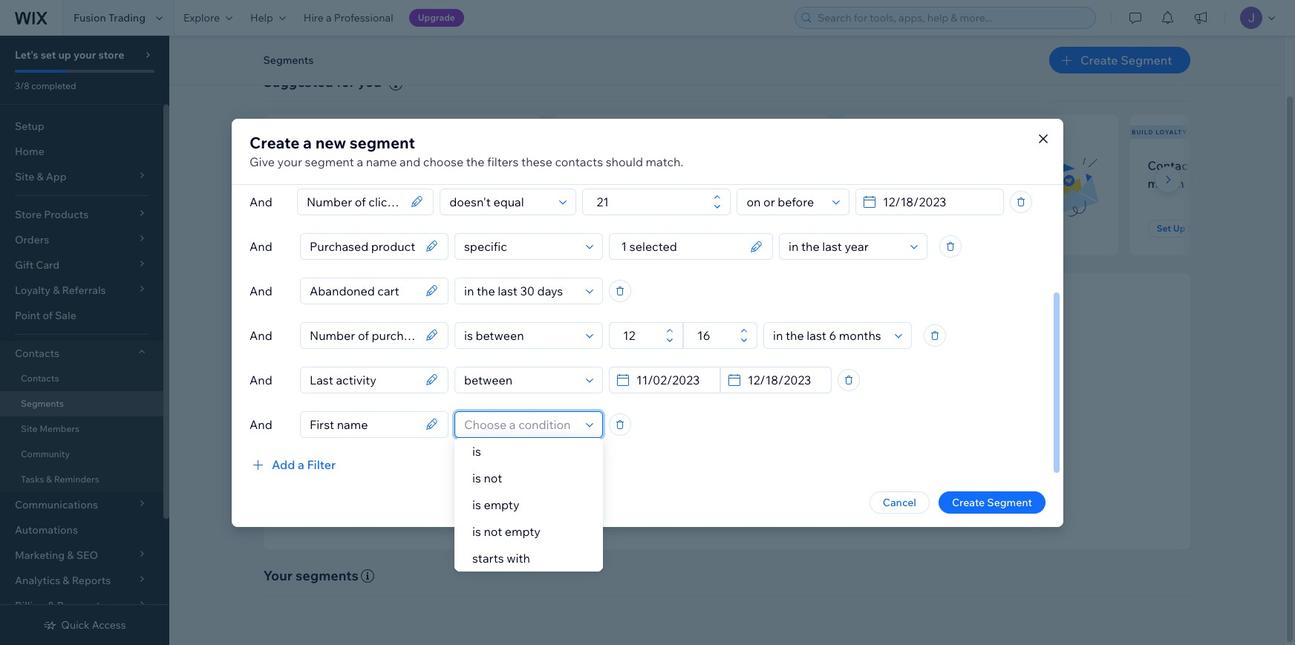 Task type: describe. For each thing, give the bounding box(es) containing it.
set up segment for subscribed
[[290, 223, 360, 234]]

set up segment button for made
[[570, 220, 657, 238]]

fusion trading
[[74, 11, 146, 25]]

of inside reach the right target audience create specific groups of contacts that update automatically send personalized email campaigns to drive sales and build trust get to know your high-value customers, potential leads and more
[[690, 420, 700, 434]]

professional
[[334, 11, 393, 25]]

yet
[[711, 176, 729, 191]]

filter
[[307, 457, 336, 472]]

a left name on the top left of the page
[[357, 154, 363, 169]]

3/8
[[15, 80, 29, 91]]

set
[[41, 48, 56, 62]]

sales
[[794, 440, 819, 454]]

automations link
[[0, 518, 163, 543]]

tasks
[[21, 474, 44, 485]]

of inside sidebar "element"
[[43, 309, 53, 322]]

set up segment for made
[[579, 223, 649, 234]]

you
[[358, 74, 382, 91]]

set for potential customers who haven't made a purchase yet
[[579, 223, 593, 234]]

leads
[[818, 460, 844, 474]]

upgrade
[[418, 12, 455, 23]]

campaign
[[946, 176, 1001, 191]]

site members
[[21, 423, 79, 434]]

0 vertical spatial subscribers
[[284, 128, 334, 136]]

contacts inside 'new contacts who recently subscribed to your mailing list'
[[309, 158, 358, 173]]

set up segment for clicked
[[868, 223, 937, 234]]

purchase
[[657, 176, 709, 191]]

the inside reach the right target audience create specific groups of contacts that update automatically send personalized email campaigns to drive sales and build trust get to know your high-value customers, potential leads and more
[[669, 398, 690, 415]]

your inside reach the right target audience create specific groups of contacts that update automatically send personalized email campaigns to drive sales and build trust get to know your high-value customers, potential leads and more
[[640, 460, 662, 474]]

your segments
[[263, 567, 359, 584]]

for
[[336, 74, 355, 91]]

target
[[726, 398, 765, 415]]

new
[[315, 133, 346, 152]]

Select options field
[[614, 234, 746, 259]]

is for is not empty
[[472, 524, 481, 539]]

is not empty
[[472, 524, 541, 539]]

starts
[[472, 551, 504, 566]]

active email subscribers who clicked on your campaign
[[859, 158, 1022, 191]]

community link
[[0, 442, 163, 467]]

to inside 'new contacts who recently subscribed to your mailing list'
[[346, 176, 358, 191]]

hire a professional link
[[295, 0, 402, 36]]

list containing new contacts who recently subscribed to your mailing list
[[260, 115, 1295, 255]]

create segment button for cancel
[[939, 491, 1046, 514]]

active
[[859, 158, 894, 173]]

campaigns
[[700, 440, 753, 454]]

name
[[366, 154, 397, 169]]

filters
[[487, 154, 519, 169]]

right
[[693, 398, 723, 415]]

drive
[[767, 440, 792, 454]]

store
[[98, 48, 124, 62]]

segments for the segments button
[[263, 53, 314, 67]]

setup
[[15, 120, 44, 133]]

4 up from the left
[[1173, 223, 1185, 234]]

send
[[579, 440, 605, 454]]

3 and from the top
[[250, 283, 272, 298]]

home link
[[0, 139, 163, 164]]

subscribers inside active email subscribers who clicked on your campaign
[[930, 158, 995, 173]]

4 set up segment from the left
[[1157, 223, 1226, 234]]

automations
[[15, 524, 78, 537]]

new for new contacts who recently subscribed to your mailing list
[[281, 158, 306, 173]]

these
[[521, 154, 552, 169]]

select an option field for select options field at the top of page
[[784, 234, 906, 259]]

sidebar element
[[0, 36, 169, 645]]

your inside active email subscribers who clicked on your campaign
[[918, 176, 943, 191]]

customers
[[622, 158, 682, 173]]

contacts inside reach the right target audience create specific groups of contacts that update automatically send personalized email campaigns to drive sales and build trust get to know your high-value customers, potential leads and more
[[702, 420, 744, 434]]

help
[[250, 11, 273, 25]]

tasks & reminders
[[21, 474, 99, 485]]

and inside create a new segment give your segment a name and choose the filters these contacts should match.
[[400, 154, 421, 169]]

trading
[[108, 11, 146, 25]]

tasks & reminders link
[[0, 467, 163, 492]]

select an option field for enter a number text box
[[742, 189, 828, 214]]

reach
[[628, 398, 666, 415]]

quick
[[61, 619, 90, 632]]

starts with
[[472, 551, 530, 566]]

community
[[21, 449, 70, 460]]

is not
[[472, 471, 502, 486]]

choose
[[423, 154, 464, 169]]

on
[[901, 176, 915, 191]]

up for clicked
[[884, 223, 897, 234]]

your inside 'new contacts who recently subscribed to your mailing list'
[[360, 176, 386, 191]]

with for contacts
[[1201, 158, 1225, 173]]

reminders
[[54, 474, 99, 485]]

add a filter button
[[250, 456, 336, 473]]

cancel button
[[869, 491, 930, 514]]

who inside active email subscribers who clicked on your campaign
[[998, 158, 1022, 173]]

contacts for contacts link
[[21, 373, 59, 384]]

create a new segment give your segment a name and choose the filters these contacts should match.
[[250, 133, 683, 169]]

create inside create a new segment give your segment a name and choose the filters these contacts should match.
[[250, 133, 300, 152]]

email inside reach the right target audience create specific groups of contacts that update automatically send personalized email campaigns to drive sales and build trust get to know your high-value customers, potential leads and more
[[671, 440, 697, 454]]

6 and from the top
[[250, 417, 272, 432]]

trust
[[868, 440, 891, 454]]

not for is not empty
[[484, 524, 502, 539]]

build
[[1132, 128, 1154, 136]]

value
[[688, 460, 714, 474]]

not for is not
[[484, 471, 502, 486]]

1 horizontal spatial 12/18/2023 field
[[878, 189, 999, 214]]

4 and from the top
[[250, 328, 272, 343]]

subscribed
[[281, 176, 343, 191]]

&
[[46, 474, 52, 485]]

site
[[21, 423, 38, 434]]

is for is empty
[[472, 498, 481, 512]]

a inside potential customers who haven't made a purchase yet
[[648, 176, 654, 191]]

a right hire on the top left of page
[[326, 11, 332, 25]]

contacts link
[[0, 366, 163, 391]]

0 vertical spatial create segment
[[1080, 53, 1172, 68]]

cancel
[[883, 496, 916, 509]]

birthday
[[1237, 158, 1284, 173]]

help button
[[241, 0, 295, 36]]

is for is
[[472, 444, 481, 459]]

potential
[[570, 158, 620, 173]]

2 vertical spatial and
[[846, 460, 864, 474]]

personalized
[[607, 440, 669, 454]]

1 vertical spatial empty
[[505, 524, 541, 539]]

that
[[747, 420, 766, 434]]

2 vertical spatial to
[[599, 460, 609, 474]]

set up segment button for subscribed
[[281, 220, 369, 238]]

5 and from the top
[[250, 372, 272, 387]]

a inside button
[[298, 457, 304, 472]]



Task type: locate. For each thing, give the bounding box(es) containing it.
contacts up campaigns
[[702, 420, 744, 434]]

2 vertical spatial select an option field
[[769, 323, 890, 348]]

up
[[307, 223, 319, 234], [595, 223, 608, 234], [884, 223, 897, 234], [1173, 223, 1185, 234]]

None field
[[302, 189, 406, 214], [305, 234, 421, 259], [305, 278, 421, 303], [305, 323, 421, 348], [305, 367, 421, 392], [305, 412, 421, 437], [302, 189, 406, 214], [305, 234, 421, 259], [305, 278, 421, 303], [305, 323, 421, 348], [305, 367, 421, 392], [305, 412, 421, 437]]

2 not from the top
[[484, 524, 502, 539]]

not down is empty
[[484, 524, 502, 539]]

point of sale
[[15, 309, 76, 322]]

empty
[[484, 498, 519, 512], [505, 524, 541, 539]]

your inside sidebar "element"
[[74, 48, 96, 62]]

add a filter
[[272, 457, 336, 472]]

who up campaign
[[998, 158, 1022, 173]]

and
[[400, 154, 421, 169], [821, 440, 839, 454], [846, 460, 864, 474]]

1 horizontal spatial segments
[[263, 53, 314, 67]]

list
[[260, 115, 1295, 255]]

0 vertical spatial segment
[[350, 133, 415, 152]]

set for active email subscribers who clicked on your campaign
[[868, 223, 882, 234]]

new
[[265, 128, 282, 136], [281, 158, 306, 173]]

and down build
[[846, 460, 864, 474]]

0 vertical spatial to
[[346, 176, 358, 191]]

quick access
[[61, 619, 126, 632]]

Search for tools, apps, help & more... field
[[813, 7, 1091, 28]]

2 horizontal spatial contacts
[[702, 420, 744, 434]]

quick access button
[[43, 619, 126, 632]]

your
[[74, 48, 96, 62], [277, 154, 302, 169], [360, 176, 386, 191], [918, 176, 943, 191], [640, 460, 662, 474]]

3 set up segment button from the left
[[859, 220, 946, 238]]

site members link
[[0, 417, 163, 442]]

more
[[867, 460, 892, 474]]

is for is not
[[472, 471, 481, 486]]

email up 'on'
[[897, 158, 927, 173]]

completed
[[31, 80, 76, 91]]

your right 'on'
[[918, 176, 943, 191]]

1 vertical spatial the
[[669, 398, 690, 415]]

up for made
[[595, 223, 608, 234]]

point of sale link
[[0, 303, 163, 328]]

0 vertical spatial empty
[[484, 498, 519, 512]]

1 vertical spatial 12/18/2023 field
[[743, 367, 827, 392]]

should
[[606, 154, 643, 169]]

your down name on the top left of the page
[[360, 176, 386, 191]]

1 horizontal spatial to
[[599, 460, 609, 474]]

th
[[1287, 158, 1295, 173]]

1 vertical spatial contacts
[[15, 347, 59, 360]]

segments inside sidebar "element"
[[21, 398, 64, 409]]

members
[[39, 423, 79, 434]]

up down contacts with a birthday th
[[1173, 223, 1185, 234]]

contacts down new
[[309, 158, 358, 173]]

set up segment down 'on'
[[868, 223, 937, 234]]

and up leads
[[821, 440, 839, 454]]

contacts up haven't
[[555, 154, 603, 169]]

0 vertical spatial segments
[[263, 53, 314, 67]]

set up segment
[[290, 223, 360, 234], [579, 223, 649, 234], [868, 223, 937, 234], [1157, 223, 1226, 234]]

empty up is not empty
[[484, 498, 519, 512]]

your right "give"
[[277, 154, 302, 169]]

who
[[360, 158, 384, 173], [684, 158, 708, 173], [998, 158, 1022, 173]]

2 set up segment from the left
[[579, 223, 649, 234]]

1 who from the left
[[360, 158, 384, 173]]

subscribers down suggested
[[284, 128, 334, 136]]

segments up site members
[[21, 398, 64, 409]]

0 vertical spatial select an option field
[[742, 189, 828, 214]]

who for your
[[360, 158, 384, 173]]

segments
[[296, 567, 359, 584]]

segments link
[[0, 391, 163, 417]]

segments for segments link
[[21, 398, 64, 409]]

contacts
[[555, 154, 603, 169], [309, 158, 358, 173], [702, 420, 744, 434]]

2 up from the left
[[595, 223, 608, 234]]

your right up
[[74, 48, 96, 62]]

12/18/2023 field up the audience
[[743, 367, 827, 392]]

the up groups
[[669, 398, 690, 415]]

segment up name on the top left of the page
[[350, 133, 415, 152]]

12/18/2023 field down the active
[[878, 189, 999, 214]]

4 set from the left
[[1157, 223, 1171, 234]]

1 vertical spatial subscribers
[[930, 158, 995, 173]]

let's set up your store
[[15, 48, 124, 62]]

1 horizontal spatial contacts
[[555, 154, 603, 169]]

suggested
[[263, 74, 333, 91]]

0 vertical spatial create segment button
[[1049, 47, 1190, 74]]

your down personalized
[[640, 460, 662, 474]]

0 vertical spatial not
[[484, 471, 502, 486]]

1 horizontal spatial the
[[669, 398, 690, 415]]

email up high-
[[671, 440, 697, 454]]

1 vertical spatial new
[[281, 158, 306, 173]]

contacts inside create a new segment give your segment a name and choose the filters these contacts should match.
[[555, 154, 603, 169]]

your inside create a new segment give your segment a name and choose the filters these contacts should match.
[[277, 154, 302, 169]]

contacts for contacts dropdown button
[[15, 347, 59, 360]]

1 not from the top
[[484, 471, 502, 486]]

up for subscribed
[[307, 223, 319, 234]]

1 horizontal spatial subscribers
[[930, 158, 995, 173]]

and up the mailing on the left top of page
[[400, 154, 421, 169]]

with for starts
[[507, 551, 530, 566]]

empty up starts with on the left of the page
[[505, 524, 541, 539]]

up down haven't
[[595, 223, 608, 234]]

1 vertical spatial not
[[484, 524, 502, 539]]

create segment
[[1080, 53, 1172, 68], [952, 496, 1032, 509]]

0 vertical spatial with
[[1201, 158, 1225, 173]]

4 set up segment button from the left
[[1148, 220, 1235, 238]]

1 and from the top
[[250, 194, 272, 209]]

a left new
[[303, 133, 312, 152]]

suggested for you
[[263, 74, 382, 91]]

setup link
[[0, 114, 163, 139]]

1 is from the top
[[472, 444, 481, 459]]

to right subscribed
[[346, 176, 358, 191]]

3 who from the left
[[998, 158, 1022, 173]]

2 horizontal spatial to
[[755, 440, 765, 454]]

explore
[[183, 11, 220, 25]]

1 horizontal spatial create segment button
[[1049, 47, 1190, 74]]

email
[[897, 158, 927, 173], [671, 440, 697, 454]]

is down is not
[[472, 498, 481, 512]]

1 vertical spatial segments
[[21, 398, 64, 409]]

fusion
[[74, 11, 106, 25]]

11/02/2023 field
[[632, 367, 715, 392]]

Select an option field
[[742, 189, 828, 214], [784, 234, 906, 259], [769, 323, 890, 348]]

with inside contacts with a birthday th
[[1201, 158, 1225, 173]]

segments button
[[256, 49, 321, 71]]

0 vertical spatial email
[[897, 158, 927, 173]]

specific
[[614, 420, 652, 434]]

subscribers up campaign
[[930, 158, 995, 173]]

let's
[[15, 48, 38, 62]]

build loyalty
[[1132, 128, 1187, 136]]

list box
[[454, 438, 603, 572]]

list
[[432, 176, 449, 191]]

who left the recently
[[360, 158, 384, 173]]

1 vertical spatial to
[[755, 440, 765, 454]]

0 horizontal spatial and
[[400, 154, 421, 169]]

create segment button for segments
[[1049, 47, 1190, 74]]

hire a professional
[[304, 11, 393, 25]]

contacts down loyalty
[[1148, 158, 1199, 173]]

contacts down contacts dropdown button
[[21, 373, 59, 384]]

3 set from the left
[[868, 223, 882, 234]]

0 horizontal spatial with
[[507, 551, 530, 566]]

0 horizontal spatial subscribers
[[284, 128, 334, 136]]

segment
[[350, 133, 415, 152], [305, 154, 354, 169]]

1 horizontal spatial create segment
[[1080, 53, 1172, 68]]

of left sale
[[43, 309, 53, 322]]

0 horizontal spatial create segment button
[[939, 491, 1046, 514]]

1 horizontal spatial email
[[897, 158, 927, 173]]

1 vertical spatial with
[[507, 551, 530, 566]]

with inside list box
[[507, 551, 530, 566]]

up down clicked
[[884, 223, 897, 234]]

potential customers who haven't made a purchase yet
[[570, 158, 729, 191]]

1 vertical spatial and
[[821, 440, 839, 454]]

with left birthday
[[1201, 158, 1225, 173]]

of down 'right'
[[690, 420, 700, 434]]

From text field
[[619, 323, 662, 348]]

the inside create a new segment give your segment a name and choose the filters these contacts should match.
[[466, 154, 485, 169]]

3 up from the left
[[884, 223, 897, 234]]

hire
[[304, 11, 324, 25]]

0 horizontal spatial segments
[[21, 398, 64, 409]]

1 horizontal spatial who
[[684, 158, 708, 173]]

loyalty
[[1156, 128, 1187, 136]]

1 vertical spatial of
[[690, 420, 700, 434]]

a left birthday
[[1228, 158, 1235, 173]]

new inside 'new contacts who recently subscribed to your mailing list'
[[281, 158, 306, 173]]

1 horizontal spatial and
[[821, 440, 839, 454]]

new up "give"
[[265, 128, 282, 136]]

1 up from the left
[[307, 223, 319, 234]]

Choose a condition field
[[445, 189, 555, 214], [460, 234, 581, 259], [460, 278, 581, 303], [460, 323, 581, 348], [460, 367, 581, 392], [460, 412, 581, 437]]

2 set from the left
[[579, 223, 593, 234]]

upgrade button
[[409, 9, 464, 27]]

0 horizontal spatial who
[[360, 158, 384, 173]]

1 horizontal spatial with
[[1201, 158, 1225, 173]]

automatically
[[806, 420, 871, 434]]

2 horizontal spatial and
[[846, 460, 864, 474]]

set up segment button down 'on'
[[859, 220, 946, 238]]

customers,
[[716, 460, 770, 474]]

0 vertical spatial and
[[400, 154, 421, 169]]

2 horizontal spatial who
[[998, 158, 1022, 173]]

made
[[613, 176, 645, 191]]

a inside contacts with a birthday th
[[1228, 158, 1235, 173]]

know
[[612, 460, 638, 474]]

0 horizontal spatial to
[[346, 176, 358, 191]]

create inside reach the right target audience create specific groups of contacts that update automatically send personalized email campaigns to drive sales and build trust get to know your high-value customers, potential leads and more
[[579, 420, 612, 434]]

new up subscribed
[[281, 158, 306, 173]]

who up the purchase
[[684, 158, 708, 173]]

is up is not
[[472, 444, 481, 459]]

access
[[92, 619, 126, 632]]

0 horizontal spatial the
[[466, 154, 485, 169]]

2 and from the top
[[250, 239, 272, 254]]

set up segment button down subscribed
[[281, 220, 369, 238]]

0 horizontal spatial email
[[671, 440, 697, 454]]

segment
[[1121, 53, 1172, 68], [321, 223, 360, 234], [610, 223, 649, 234], [899, 223, 937, 234], [1187, 223, 1226, 234], [987, 496, 1032, 509]]

1 set up segment button from the left
[[281, 220, 369, 238]]

new contacts who recently subscribed to your mailing list
[[281, 158, 449, 191]]

set up segment button down enter a number text box
[[570, 220, 657, 238]]

with down is not empty
[[507, 551, 530, 566]]

contacts
[[1148, 158, 1199, 173], [15, 347, 59, 360], [21, 373, 59, 384]]

Enter a number text field
[[592, 189, 710, 214]]

To text field
[[693, 323, 736, 348]]

the
[[466, 154, 485, 169], [669, 398, 690, 415]]

your
[[263, 567, 293, 584]]

a
[[326, 11, 332, 25], [303, 133, 312, 152], [357, 154, 363, 169], [1228, 158, 1235, 173], [648, 176, 654, 191], [298, 457, 304, 472]]

segment down new
[[305, 154, 354, 169]]

2 vertical spatial contacts
[[21, 373, 59, 384]]

1 set up segment from the left
[[290, 223, 360, 234]]

clicked
[[859, 176, 898, 191]]

set up segment button down contacts with a birthday th
[[1148, 220, 1235, 238]]

3 set up segment from the left
[[868, 223, 937, 234]]

give
[[250, 154, 275, 169]]

who inside 'new contacts who recently subscribed to your mailing list'
[[360, 158, 384, 173]]

not
[[484, 471, 502, 486], [484, 524, 502, 539]]

a right add
[[298, 457, 304, 472]]

4 is from the top
[[472, 524, 481, 539]]

add
[[272, 457, 295, 472]]

contacts with a birthday th
[[1148, 158, 1295, 191]]

contacts inside dropdown button
[[15, 347, 59, 360]]

1 vertical spatial create segment
[[952, 496, 1032, 509]]

12/18/2023 field
[[878, 189, 999, 214], [743, 367, 827, 392]]

1 vertical spatial segment
[[305, 154, 354, 169]]

0 vertical spatial new
[[265, 128, 282, 136]]

not up is empty
[[484, 471, 502, 486]]

2 is from the top
[[472, 471, 481, 486]]

point
[[15, 309, 40, 322]]

a down customers
[[648, 176, 654, 191]]

set up segment button for clicked
[[859, 220, 946, 238]]

3 is from the top
[[472, 498, 481, 512]]

set up segment down enter a number text box
[[579, 223, 649, 234]]

contacts down point of sale
[[15, 347, 59, 360]]

0 vertical spatial 12/18/2023 field
[[878, 189, 999, 214]]

potential
[[772, 460, 816, 474]]

2 who from the left
[[684, 158, 708, 173]]

new subscribers
[[265, 128, 334, 136]]

update
[[769, 420, 803, 434]]

0 vertical spatial of
[[43, 309, 53, 322]]

is up is empty
[[472, 471, 481, 486]]

0 vertical spatial contacts
[[1148, 158, 1199, 173]]

haven't
[[570, 176, 611, 191]]

0 horizontal spatial of
[[43, 309, 53, 322]]

1 vertical spatial create segment button
[[939, 491, 1046, 514]]

set
[[290, 223, 305, 234], [579, 223, 593, 234], [868, 223, 882, 234], [1157, 223, 1171, 234]]

set up segment down subscribed
[[290, 223, 360, 234]]

who for purchase
[[684, 158, 708, 173]]

1 horizontal spatial of
[[690, 420, 700, 434]]

up down subscribed
[[307, 223, 319, 234]]

is up the starts
[[472, 524, 481, 539]]

segments inside button
[[263, 53, 314, 67]]

0 horizontal spatial 12/18/2023 field
[[743, 367, 827, 392]]

1 vertical spatial select an option field
[[784, 234, 906, 259]]

0 vertical spatial the
[[466, 154, 485, 169]]

home
[[15, 145, 44, 158]]

2 set up segment button from the left
[[570, 220, 657, 238]]

who inside potential customers who haven't made a purchase yet
[[684, 158, 708, 173]]

mailing
[[388, 176, 429, 191]]

set for new contacts who recently subscribed to your mailing list
[[290, 223, 305, 234]]

the left filters
[[466, 154, 485, 169]]

3/8 completed
[[15, 80, 76, 91]]

create segment button
[[1049, 47, 1190, 74], [939, 491, 1046, 514]]

to right get
[[599, 460, 609, 474]]

to left drive at the bottom of page
[[755, 440, 765, 454]]

new for new subscribers
[[265, 128, 282, 136]]

email inside active email subscribers who clicked on your campaign
[[897, 158, 927, 173]]

list box containing is
[[454, 438, 603, 572]]

audience
[[768, 398, 826, 415]]

contacts inside contacts with a birthday th
[[1148, 158, 1199, 173]]

segments up suggested
[[263, 53, 314, 67]]

0 horizontal spatial create segment
[[952, 496, 1032, 509]]

set up segment down contacts with a birthday th
[[1157, 223, 1226, 234]]

1 set from the left
[[290, 223, 305, 234]]

1 vertical spatial email
[[671, 440, 697, 454]]

0 horizontal spatial contacts
[[309, 158, 358, 173]]

contacts button
[[0, 341, 163, 366]]



Task type: vqa. For each thing, say whether or not it's contained in the screenshot.
rightmost Reports
no



